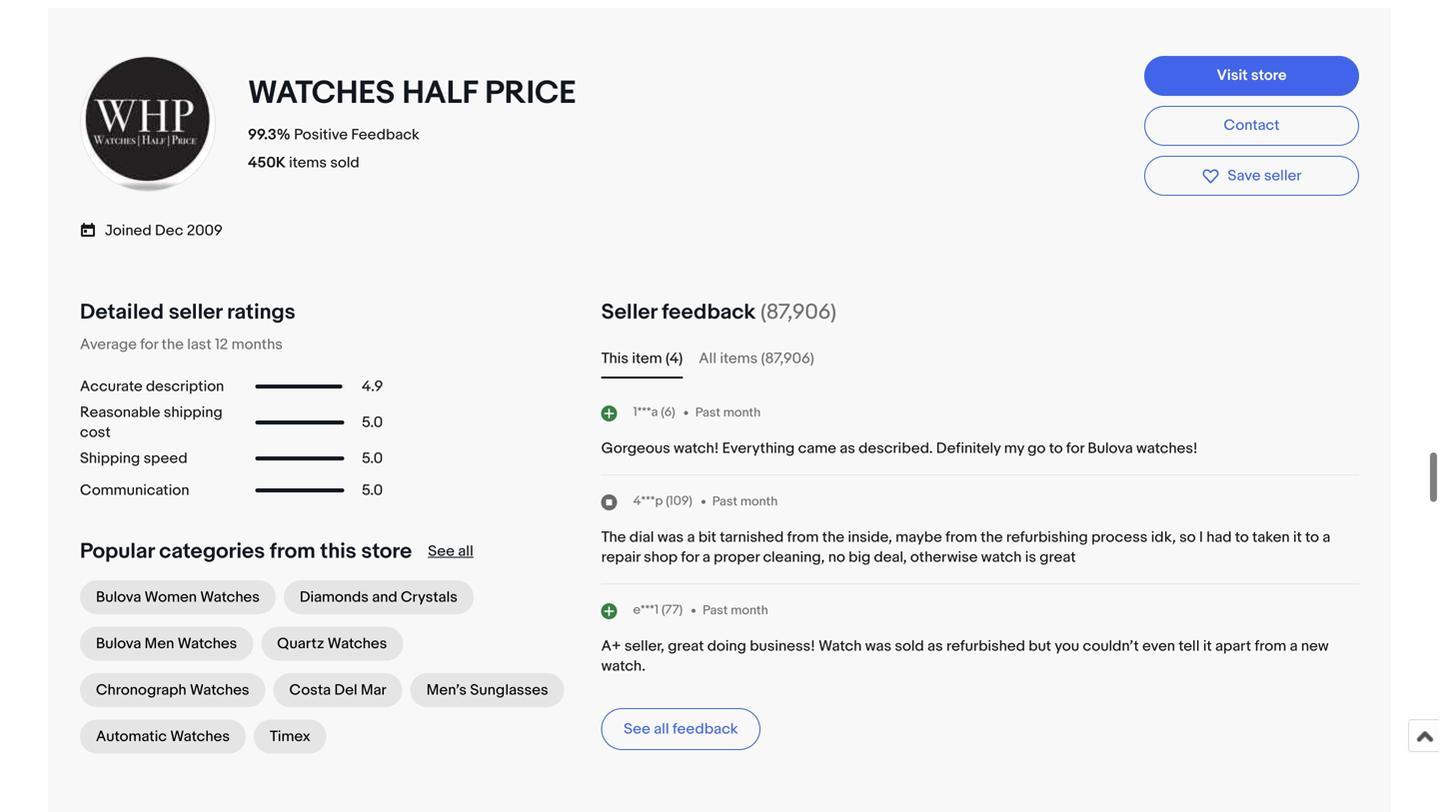 Task type: describe. For each thing, give the bounding box(es) containing it.
otherwise
[[911, 549, 978, 567]]

0 vertical spatial bulova
[[1088, 440, 1133, 458]]

sunglasses
[[470, 682, 548, 700]]

see for see all feedback
[[624, 721, 651, 739]]

5.0 for speed
[[362, 450, 383, 468]]

month for a
[[741, 494, 778, 510]]

0 horizontal spatial as
[[840, 440, 856, 458]]

deal,
[[874, 549, 907, 567]]

reasonable
[[80, 404, 160, 422]]

watches half price
[[248, 74, 577, 113]]

(87,906) for seller feedback (87,906)
[[761, 299, 837, 325]]

had
[[1207, 529, 1232, 547]]

watch.
[[601, 658, 646, 676]]

business!
[[750, 638, 815, 656]]

all
[[699, 350, 717, 368]]

seller feedback (87,906)
[[601, 299, 837, 325]]

0 horizontal spatial the
[[162, 336, 184, 354]]

contact
[[1224, 116, 1280, 134]]

see all feedback
[[624, 721, 738, 739]]

the dial was a bit tarnished from the inside, maybe from the refurbishing process idk, so i had to taken it to a repair shop for a proper cleaning, no big deal, otherwise watch is great
[[601, 529, 1331, 567]]

seller,
[[625, 638, 665, 656]]

you
[[1055, 638, 1080, 656]]

(109)
[[666, 494, 693, 509]]

bit
[[699, 529, 717, 547]]

months
[[232, 336, 283, 354]]

save seller
[[1228, 167, 1302, 185]]

timex link
[[254, 720, 327, 754]]

accurate
[[80, 378, 143, 396]]

the
[[601, 529, 626, 547]]

del
[[334, 682, 357, 700]]

contact link
[[1145, 106, 1360, 146]]

last
[[187, 336, 212, 354]]

12
[[215, 336, 228, 354]]

from up otherwise
[[946, 529, 978, 547]]

all for see all
[[458, 543, 474, 561]]

accurate description
[[80, 378, 224, 396]]

past for great
[[703, 603, 728, 619]]

automatic
[[96, 728, 167, 746]]

cost
[[80, 424, 111, 442]]

maybe
[[896, 529, 943, 547]]

gorgeous watch! everything came as described. definitely my go to for bulova watches!
[[601, 440, 1198, 458]]

watches
[[248, 74, 395, 113]]

chronograph watches
[[96, 682, 249, 700]]

new
[[1301, 638, 1329, 656]]

2 horizontal spatial for
[[1067, 440, 1085, 458]]

great inside the dial was a bit tarnished from the inside, maybe from the refurbishing process idk, so i had to taken it to a repair shop for a proper cleaning, no big deal, otherwise watch is great
[[1040, 549, 1076, 567]]

this item (4)
[[601, 350, 683, 368]]

month for doing
[[731, 603, 768, 619]]

month for came
[[724, 405, 761, 421]]

from inside a+ seller, great doing business! watch was sold as refurbished but you couldn't even tell it apart from a new watch.
[[1255, 638, 1287, 656]]

women
[[145, 589, 197, 607]]

speed
[[144, 450, 188, 468]]

definitely
[[936, 440, 1001, 458]]

2 horizontal spatial to
[[1306, 529, 1320, 547]]

past month for great
[[703, 603, 768, 619]]

costa del mar link
[[273, 674, 403, 708]]

tell
[[1179, 638, 1200, 656]]

watches for quartz watches
[[328, 635, 387, 653]]

a+
[[601, 638, 621, 656]]

gorgeous
[[601, 440, 671, 458]]

watches for automatic watches
[[170, 728, 230, 746]]

half
[[402, 74, 478, 113]]

ratings
[[227, 299, 296, 325]]

1 horizontal spatial to
[[1236, 529, 1249, 547]]

shipping
[[164, 404, 223, 422]]

repair
[[601, 549, 641, 567]]

watches half price link
[[248, 74, 584, 113]]

this
[[320, 539, 357, 565]]

1 horizontal spatial store
[[1252, 66, 1287, 84]]

99.3%
[[248, 126, 291, 144]]

450k
[[248, 154, 286, 172]]

joined
[[105, 222, 152, 240]]

a right taken on the right bottom of the page
[[1323, 529, 1331, 547]]

diamonds
[[300, 589, 369, 607]]

idk,
[[1151, 529, 1176, 547]]

apart
[[1216, 638, 1252, 656]]

e***1 (77)
[[633, 603, 683, 618]]

see all feedback link
[[601, 709, 761, 751]]

quartz
[[277, 635, 324, 653]]

a+ seller, great doing business! watch was sold as refurbished but you couldn't even tell it apart from a new watch.
[[601, 638, 1329, 676]]

categories
[[159, 539, 265, 565]]

description
[[146, 378, 224, 396]]

(77)
[[662, 603, 683, 618]]

timex
[[270, 728, 311, 746]]

text__icon wrapper image
[[80, 219, 105, 239]]

0 vertical spatial feedback
[[662, 299, 756, 325]]

proper
[[714, 549, 760, 567]]

positive
[[294, 126, 348, 144]]

0 vertical spatial for
[[140, 336, 158, 354]]

2 horizontal spatial the
[[981, 529, 1003, 547]]

dial
[[630, 529, 654, 547]]

save
[[1228, 167, 1261, 185]]

i
[[1200, 529, 1203, 547]]

everything
[[722, 440, 795, 458]]

all for see all feedback
[[654, 721, 669, 739]]

as inside a+ seller, great doing business! watch was sold as refurbished but you couldn't even tell it apart from a new watch.
[[928, 638, 943, 656]]

e***1
[[633, 603, 659, 618]]

quartz watches link
[[261, 627, 403, 661]]

was inside a+ seller, great doing business! watch was sold as refurbished but you couldn't even tell it apart from a new watch.
[[865, 638, 892, 656]]

men's
[[427, 682, 467, 700]]



Task type: vqa. For each thing, say whether or not it's contained in the screenshot.
Chronograph Watches link
yes



Task type: locate. For each thing, give the bounding box(es) containing it.
0 horizontal spatial to
[[1049, 440, 1063, 458]]

for down the "bit"
[[681, 549, 699, 567]]

see up the crystals
[[428, 543, 455, 561]]

and
[[372, 589, 398, 607]]

1 vertical spatial it
[[1203, 638, 1212, 656]]

1 horizontal spatial was
[[865, 638, 892, 656]]

0 horizontal spatial was
[[658, 529, 684, 547]]

see all
[[428, 543, 474, 561]]

doing
[[708, 638, 747, 656]]

came
[[798, 440, 837, 458]]

past for everything
[[695, 405, 721, 421]]

past for was
[[713, 494, 738, 510]]

(4)
[[666, 350, 683, 368]]

communication
[[80, 482, 189, 500]]

tab list containing this item (4)
[[601, 347, 1360, 371]]

as left the refurbished
[[928, 638, 943, 656]]

seller inside button
[[1264, 167, 1302, 185]]

0 horizontal spatial all
[[458, 543, 474, 561]]

tab list
[[601, 347, 1360, 371]]

bulova for bulova women watches
[[96, 589, 141, 607]]

0 vertical spatial sold
[[330, 154, 360, 172]]

men's sunglasses link
[[411, 674, 564, 708]]

(87,906) up all items (87,906)
[[761, 299, 837, 325]]

all inside see all feedback link
[[654, 721, 669, 739]]

1 vertical spatial for
[[1067, 440, 1085, 458]]

450k items sold
[[248, 154, 360, 172]]

1 horizontal spatial seller
[[1264, 167, 1302, 185]]

watches!
[[1137, 440, 1198, 458]]

watch!
[[674, 440, 719, 458]]

was inside the dial was a bit tarnished from the inside, maybe from the refurbishing process idk, so i had to taken it to a repair shop for a proper cleaning, no big deal, otherwise watch is great
[[658, 529, 684, 547]]

bulova women watches link
[[80, 581, 276, 615]]

0 vertical spatial all
[[458, 543, 474, 561]]

2009
[[187, 222, 223, 240]]

but
[[1029, 638, 1052, 656]]

seller
[[601, 299, 657, 325]]

men
[[145, 635, 174, 653]]

was right watch at right
[[865, 638, 892, 656]]

1 horizontal spatial the
[[822, 529, 845, 547]]

0 vertical spatial see
[[428, 543, 455, 561]]

item
[[632, 350, 662, 368]]

my
[[1004, 440, 1025, 458]]

watches down chronograph watches
[[170, 728, 230, 746]]

described.
[[859, 440, 933, 458]]

(87,906) right all
[[761, 350, 815, 368]]

1 vertical spatial 5.0
[[362, 450, 383, 468]]

detailed
[[80, 299, 164, 325]]

seller for save
[[1264, 167, 1302, 185]]

mar
[[361, 682, 387, 700]]

items inside tab list
[[720, 350, 758, 368]]

dec
[[155, 222, 183, 240]]

price
[[485, 74, 577, 113]]

1 vertical spatial past
[[713, 494, 738, 510]]

reasonable shipping cost
[[80, 404, 223, 442]]

see for see all
[[428, 543, 455, 561]]

refurbishing
[[1007, 529, 1088, 547]]

month up doing
[[731, 603, 768, 619]]

watches
[[200, 589, 260, 607], [178, 635, 237, 653], [328, 635, 387, 653], [190, 682, 249, 700], [170, 728, 230, 746]]

1 horizontal spatial all
[[654, 721, 669, 739]]

(87,906) for all items (87,906)
[[761, 350, 815, 368]]

visit store link
[[1145, 56, 1360, 96]]

0 vertical spatial was
[[658, 529, 684, 547]]

store right visit
[[1252, 66, 1287, 84]]

shipping
[[80, 450, 140, 468]]

past month up everything
[[695, 405, 761, 421]]

items for all
[[720, 350, 758, 368]]

a down the "bit"
[[703, 549, 711, 567]]

0 horizontal spatial for
[[140, 336, 158, 354]]

0 horizontal spatial great
[[668, 638, 704, 656]]

average for the last 12 months
[[80, 336, 283, 354]]

tarnished
[[720, 529, 784, 547]]

1 vertical spatial past month
[[713, 494, 778, 510]]

cleaning,
[[763, 549, 825, 567]]

1 vertical spatial bulova
[[96, 589, 141, 607]]

bulova inside "link"
[[96, 589, 141, 607]]

month up tarnished
[[741, 494, 778, 510]]

to right had
[[1236, 529, 1249, 547]]

1 vertical spatial month
[[741, 494, 778, 510]]

watches right men
[[178, 635, 237, 653]]

items down positive
[[289, 154, 327, 172]]

as right came
[[840, 440, 856, 458]]

to right 'go'
[[1049, 440, 1063, 458]]

watches down bulova men watches
[[190, 682, 249, 700]]

even
[[1143, 638, 1176, 656]]

average
[[80, 336, 137, 354]]

1 horizontal spatial for
[[681, 549, 699, 567]]

1 vertical spatial all
[[654, 721, 669, 739]]

bulova
[[1088, 440, 1133, 458], [96, 589, 141, 607], [96, 635, 141, 653]]

watches for chronograph watches
[[190, 682, 249, 700]]

1 vertical spatial sold
[[895, 638, 924, 656]]

watches half price image
[[82, 54, 214, 194]]

1 vertical spatial great
[[668, 638, 704, 656]]

month up everything
[[724, 405, 761, 421]]

1 vertical spatial see
[[624, 721, 651, 739]]

1 vertical spatial (87,906)
[[761, 350, 815, 368]]

see all link
[[428, 543, 474, 561]]

from
[[787, 529, 819, 547], [946, 529, 978, 547], [270, 539, 316, 565], [1255, 638, 1287, 656]]

great inside a+ seller, great doing business! watch was sold as refurbished but you couldn't even tell it apart from a new watch.
[[668, 638, 704, 656]]

quartz watches
[[277, 635, 387, 653]]

0 vertical spatial past
[[695, 405, 721, 421]]

seller for detailed
[[169, 299, 222, 325]]

a left the "bit"
[[687, 529, 695, 547]]

1***a
[[633, 405, 658, 420]]

5.0 for shipping
[[362, 414, 383, 432]]

past up the "bit"
[[713, 494, 738, 510]]

1 vertical spatial as
[[928, 638, 943, 656]]

to
[[1049, 440, 1063, 458], [1236, 529, 1249, 547], [1306, 529, 1320, 547]]

from left the this
[[270, 539, 316, 565]]

2 vertical spatial for
[[681, 549, 699, 567]]

bulova men watches
[[96, 635, 237, 653]]

1 horizontal spatial great
[[1040, 549, 1076, 567]]

1 vertical spatial store
[[361, 539, 412, 565]]

2 vertical spatial month
[[731, 603, 768, 619]]

watches down popular categories from this store
[[200, 589, 260, 607]]

to right taken on the right bottom of the page
[[1306, 529, 1320, 547]]

joined dec 2009
[[105, 222, 223, 240]]

costa del mar
[[289, 682, 387, 700]]

0 horizontal spatial it
[[1203, 638, 1212, 656]]

see down watch.
[[624, 721, 651, 739]]

0 vertical spatial great
[[1040, 549, 1076, 567]]

visit
[[1217, 66, 1248, 84]]

bulova left watches!
[[1088, 440, 1133, 458]]

1 horizontal spatial see
[[624, 721, 651, 739]]

0 horizontal spatial seller
[[169, 299, 222, 325]]

store up and
[[361, 539, 412, 565]]

sold right watch at right
[[895, 638, 924, 656]]

0 horizontal spatial sold
[[330, 154, 360, 172]]

inside,
[[848, 529, 893, 547]]

automatic watches link
[[80, 720, 246, 754]]

this
[[601, 350, 629, 368]]

0 horizontal spatial see
[[428, 543, 455, 561]]

0 horizontal spatial items
[[289, 154, 327, 172]]

2 vertical spatial past
[[703, 603, 728, 619]]

0 vertical spatial items
[[289, 154, 327, 172]]

for inside the dial was a bit tarnished from the inside, maybe from the refurbishing process idk, so i had to taken it to a repair shop for a proper cleaning, no big deal, otherwise watch is great
[[681, 549, 699, 567]]

it inside a+ seller, great doing business! watch was sold as refurbished but you couldn't even tell it apart from a new watch.
[[1203, 638, 1212, 656]]

0 horizontal spatial store
[[361, 539, 412, 565]]

process
[[1092, 529, 1148, 547]]

bulova for bulova men watches
[[96, 635, 141, 653]]

from up cleaning,
[[787, 529, 819, 547]]

items right all
[[720, 350, 758, 368]]

seller right 'save'
[[1264, 167, 1302, 185]]

is
[[1025, 549, 1037, 567]]

popular
[[80, 539, 154, 565]]

go
[[1028, 440, 1046, 458]]

from right apart
[[1255, 638, 1287, 656]]

0 vertical spatial store
[[1252, 66, 1287, 84]]

1 vertical spatial seller
[[169, 299, 222, 325]]

2 vertical spatial past month
[[703, 603, 768, 619]]

watches up del on the bottom left
[[328, 635, 387, 653]]

past up doing
[[703, 603, 728, 619]]

all
[[458, 543, 474, 561], [654, 721, 669, 739]]

1 horizontal spatial it
[[1294, 529, 1302, 547]]

past month for everything
[[695, 405, 761, 421]]

(6)
[[661, 405, 676, 420]]

1 horizontal spatial as
[[928, 638, 943, 656]]

2 vertical spatial bulova
[[96, 635, 141, 653]]

was up shop
[[658, 529, 684, 547]]

great down (77)
[[668, 638, 704, 656]]

feedback
[[351, 126, 420, 144]]

feedback up all
[[662, 299, 756, 325]]

a left new
[[1290, 638, 1298, 656]]

the left the last
[[162, 336, 184, 354]]

so
[[1180, 529, 1196, 547]]

no
[[828, 549, 846, 567]]

crystals
[[401, 589, 458, 607]]

couldn't
[[1083, 638, 1139, 656]]

it right tell
[[1203, 638, 1212, 656]]

watches inside "link"
[[200, 589, 260, 607]]

0 vertical spatial it
[[1294, 529, 1302, 547]]

for right 'go'
[[1067, 440, 1085, 458]]

2 vertical spatial 5.0
[[362, 482, 383, 500]]

save seller button
[[1145, 156, 1360, 196]]

1 vertical spatial was
[[865, 638, 892, 656]]

2 5.0 from the top
[[362, 450, 383, 468]]

1 horizontal spatial items
[[720, 350, 758, 368]]

4***p (109)
[[633, 494, 693, 509]]

0 vertical spatial (87,906)
[[761, 299, 837, 325]]

visit store
[[1217, 66, 1287, 84]]

bulova down popular
[[96, 589, 141, 607]]

1 vertical spatial items
[[720, 350, 758, 368]]

0 vertical spatial seller
[[1264, 167, 1302, 185]]

store
[[1252, 66, 1287, 84], [361, 539, 412, 565]]

the up no
[[822, 529, 845, 547]]

sold down 99.3% positive feedback on the left
[[330, 154, 360, 172]]

seller
[[1264, 167, 1302, 185], [169, 299, 222, 325]]

great down refurbishing
[[1040, 549, 1076, 567]]

feedback inside see all feedback link
[[673, 721, 738, 739]]

past month for was
[[713, 494, 778, 510]]

items for 450k
[[289, 154, 327, 172]]

it inside the dial was a bit tarnished from the inside, maybe from the refurbishing process idk, so i had to taken it to a repair shop for a proper cleaning, no big deal, otherwise watch is great
[[1294, 529, 1302, 547]]

past up watch!
[[695, 405, 721, 421]]

0 vertical spatial month
[[724, 405, 761, 421]]

seller up the last
[[169, 299, 222, 325]]

shop
[[644, 549, 678, 567]]

bulova women watches
[[96, 589, 260, 607]]

feedback down doing
[[673, 721, 738, 739]]

feedback
[[662, 299, 756, 325], [673, 721, 738, 739]]

watch
[[819, 638, 862, 656]]

past month up doing
[[703, 603, 768, 619]]

costa
[[289, 682, 331, 700]]

3 5.0 from the top
[[362, 482, 383, 500]]

1 vertical spatial feedback
[[673, 721, 738, 739]]

0 vertical spatial past month
[[695, 405, 761, 421]]

(87,906)
[[761, 299, 837, 325], [761, 350, 815, 368]]

the up watch
[[981, 529, 1003, 547]]

bulova left men
[[96, 635, 141, 653]]

1 horizontal spatial sold
[[895, 638, 924, 656]]

popular categories from this store
[[80, 539, 412, 565]]

0 vertical spatial 5.0
[[362, 414, 383, 432]]

sold inside a+ seller, great doing business! watch was sold as refurbished but you couldn't even tell it apart from a new watch.
[[895, 638, 924, 656]]

bulova men watches link
[[80, 627, 253, 661]]

it right taken on the right bottom of the page
[[1294, 529, 1302, 547]]

for right average in the top of the page
[[140, 336, 158, 354]]

1 5.0 from the top
[[362, 414, 383, 432]]

past month up tarnished
[[713, 494, 778, 510]]

0 vertical spatial as
[[840, 440, 856, 458]]

a inside a+ seller, great doing business! watch was sold as refurbished but you couldn't even tell it apart from a new watch.
[[1290, 638, 1298, 656]]

1***a (6)
[[633, 405, 676, 420]]



